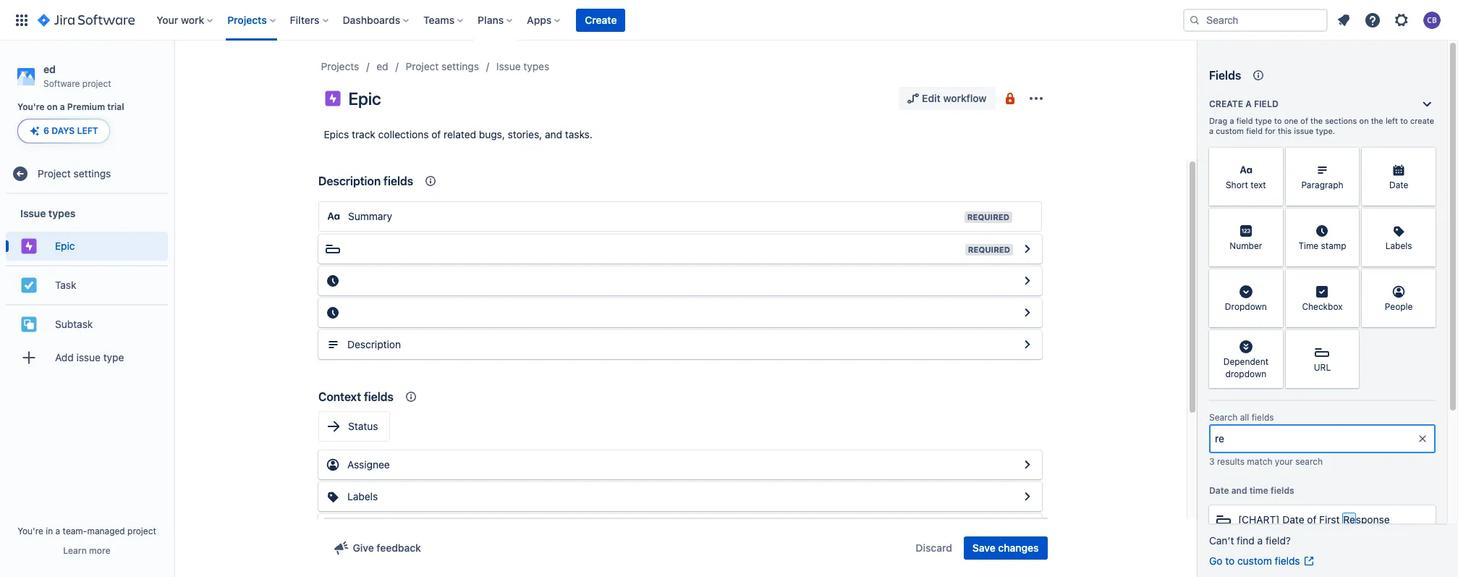 Task type: locate. For each thing, give the bounding box(es) containing it.
1 horizontal spatial project
[[406, 60, 439, 72]]

to
[[1275, 116, 1283, 125], [1401, 116, 1409, 125], [1226, 555, 1235, 567]]

1 vertical spatial required
[[969, 245, 1011, 254]]

1 vertical spatial labels
[[348, 490, 378, 502]]

a down drag
[[1210, 126, 1214, 135]]

time
[[1250, 485, 1269, 496]]

you're in a team-managed project
[[17, 526, 156, 536]]

field up for
[[1255, 98, 1279, 109]]

ed up the software
[[43, 63, 56, 75]]

0 vertical spatial create
[[585, 13, 617, 26]]

jira software image
[[38, 11, 135, 29], [38, 11, 135, 29]]

0 horizontal spatial issue types
[[20, 207, 76, 219]]

settings
[[442, 60, 479, 72], [74, 167, 111, 179]]

0 horizontal spatial type
[[103, 351, 124, 363]]

issue right the add
[[76, 351, 101, 363]]

stamp
[[1322, 241, 1347, 252]]

days
[[52, 125, 75, 136]]

give feedback button
[[324, 536, 430, 560]]

1 vertical spatial types
[[48, 207, 76, 219]]

on inside drag a field type to one of the sections on the left to create a custom field for this issue type.
[[1360, 116, 1370, 125]]

more information image for dependent dropdown
[[1265, 332, 1282, 349]]

labels up people
[[1386, 241, 1413, 252]]

the left the left
[[1372, 116, 1384, 125]]

issue for group containing issue types
[[20, 207, 46, 219]]

issue types up epic link
[[20, 207, 76, 219]]

you're for you're on a premium trial
[[17, 101, 45, 112]]

settings down teams 'popup button'
[[442, 60, 479, 72]]

0 vertical spatial description
[[319, 174, 381, 188]]

go to custom fields link
[[1210, 554, 1315, 568]]

1 vertical spatial project
[[127, 526, 156, 536]]

fields
[[384, 174, 413, 188], [364, 390, 394, 403], [1252, 412, 1275, 423], [1271, 485, 1295, 496], [1275, 555, 1301, 567]]

types down the apps
[[524, 60, 550, 72]]

custom down can't find a field?
[[1238, 555, 1273, 567]]

0 vertical spatial open field configuration image
[[1019, 272, 1037, 290]]

issue inside 'link'
[[497, 60, 521, 72]]

0 vertical spatial project
[[82, 78, 111, 89]]

issue down the one on the top right
[[1295, 126, 1314, 135]]

0 horizontal spatial settings
[[74, 167, 111, 179]]

more
[[89, 545, 111, 556]]

filters button
[[286, 8, 334, 31]]

time stamp
[[1299, 241, 1347, 252]]

to right the left
[[1401, 116, 1409, 125]]

0 horizontal spatial ed
[[43, 63, 56, 75]]

types inside 'link'
[[524, 60, 550, 72]]

fields right time
[[1271, 485, 1295, 496]]

more information image
[[1341, 149, 1358, 167], [1418, 149, 1435, 167], [1418, 210, 1435, 227], [1265, 271, 1282, 288]]

of left first
[[1308, 513, 1317, 526]]

1 horizontal spatial and
[[1232, 485, 1248, 496]]

you're left in
[[17, 526, 43, 536]]

issue types for issue types 'link'
[[497, 60, 550, 72]]

0 vertical spatial and
[[545, 128, 563, 140]]

projects for projects link
[[321, 60, 359, 72]]

date
[[1390, 180, 1409, 191], [1210, 485, 1230, 496], [1283, 513, 1305, 526]]

field for drag
[[1237, 116, 1254, 125]]

sidebar navigation image
[[158, 58, 190, 87]]

0 horizontal spatial and
[[545, 128, 563, 140]]

dropdown
[[1226, 301, 1268, 312]]

0 vertical spatial you're
[[17, 101, 45, 112]]

0 vertical spatial type
[[1256, 116, 1273, 125]]

the up type. on the top right
[[1311, 116, 1323, 125]]

ed
[[377, 60, 388, 72], [43, 63, 56, 75]]

project settings down 6 days left
[[38, 167, 111, 179]]

required
[[968, 212, 1010, 222], [969, 245, 1011, 254]]

6 days left button
[[18, 120, 109, 143]]

projects
[[228, 13, 267, 26], [321, 60, 359, 72]]

this
[[1279, 126, 1292, 135]]

in
[[46, 526, 53, 536]]

bugs,
[[479, 128, 505, 140]]

settings down left
[[74, 167, 111, 179]]

ed inside ed software project
[[43, 63, 56, 75]]

2 horizontal spatial to
[[1401, 116, 1409, 125]]

clear image
[[1418, 433, 1429, 445]]

1 vertical spatial issue
[[20, 207, 46, 219]]

create for create a field
[[1210, 98, 1244, 109]]

description for description fields
[[319, 174, 381, 188]]

issue inside group
[[20, 207, 46, 219]]

trial
[[107, 101, 124, 112]]

sponse
[[1357, 513, 1391, 526]]

and
[[545, 128, 563, 140], [1232, 485, 1248, 496]]

of right the one on the top right
[[1301, 116, 1309, 125]]

1 horizontal spatial project settings
[[406, 60, 479, 72]]

labels for open field configuration image inside the labels button
[[348, 490, 378, 502]]

of left related
[[432, 128, 441, 140]]

0 vertical spatial project settings
[[406, 60, 479, 72]]

1 horizontal spatial issue
[[497, 60, 521, 72]]

1 vertical spatial project
[[38, 167, 71, 179]]

1 vertical spatial project settings
[[38, 167, 111, 179]]

and left tasks.
[[545, 128, 563, 140]]

1 horizontal spatial ed
[[377, 60, 388, 72]]

0 horizontal spatial the
[[1311, 116, 1323, 125]]

0 vertical spatial field
[[1255, 98, 1279, 109]]

4 open field configuration image from the top
[[1019, 488, 1037, 505]]

the
[[1311, 116, 1323, 125], [1372, 116, 1384, 125]]

issue type icon image
[[324, 90, 341, 107]]

date up 'field?'
[[1283, 513, 1305, 526]]

summary
[[348, 210, 393, 222]]

labels
[[1386, 241, 1413, 252], [348, 490, 378, 502]]

2 vertical spatial of
[[1308, 513, 1317, 526]]

0 vertical spatial settings
[[442, 60, 479, 72]]

1 horizontal spatial on
[[1360, 116, 1370, 125]]

epics
[[324, 128, 349, 140]]

2 vertical spatial date
[[1283, 513, 1305, 526]]

more information image for labels
[[1418, 210, 1435, 227]]

labels down assignee
[[348, 490, 378, 502]]

project
[[82, 78, 111, 89], [127, 526, 156, 536]]

banner
[[0, 0, 1459, 41]]

1 vertical spatial open field configuration image
[[1019, 336, 1037, 353]]

epic right issue type icon
[[349, 88, 381, 109]]

labels inside button
[[348, 490, 378, 502]]

teams button
[[419, 8, 469, 31]]

project down the 6 days left popup button
[[38, 167, 71, 179]]

required inside button
[[969, 245, 1011, 254]]

1 open field configuration image from the top
[[1019, 272, 1037, 290]]

issue types link
[[497, 58, 550, 75]]

1 vertical spatial type
[[103, 351, 124, 363]]

more information about the context fields image
[[422, 172, 440, 190]]

required button
[[319, 235, 1043, 264]]

1 horizontal spatial project
[[127, 526, 156, 536]]

more information image
[[1265, 149, 1282, 167], [1341, 210, 1358, 227], [1341, 271, 1358, 288], [1418, 271, 1435, 288], [1265, 332, 1282, 349]]

types for group containing issue types
[[48, 207, 76, 219]]

project inside ed software project
[[82, 78, 111, 89]]

create up drag
[[1210, 98, 1244, 109]]

types inside group
[[48, 207, 76, 219]]

status
[[348, 420, 378, 432]]

0 vertical spatial of
[[1301, 116, 1309, 125]]

2 open field configuration image from the top
[[1019, 336, 1037, 353]]

0 vertical spatial projects
[[228, 13, 267, 26]]

issue inside button
[[76, 351, 101, 363]]

1 open field configuration image from the top
[[1019, 240, 1037, 258]]

1 vertical spatial of
[[432, 128, 441, 140]]

can't find a field?
[[1210, 534, 1292, 547]]

edit workflow button
[[899, 87, 996, 110]]

0 horizontal spatial to
[[1226, 555, 1235, 567]]

issue down plans dropdown button
[[497, 60, 521, 72]]

learn more button
[[63, 545, 111, 557]]

field down the create a field at top right
[[1237, 116, 1254, 125]]

on right sections
[[1360, 116, 1370, 125]]

0 horizontal spatial epic
[[55, 240, 75, 252]]

0 horizontal spatial create
[[585, 13, 617, 26]]

issue types inside group
[[20, 207, 76, 219]]

task link
[[6, 271, 168, 300]]

[chart] date of first re sponse
[[1239, 513, 1391, 526]]

to up this
[[1275, 116, 1283, 125]]

a right in
[[55, 526, 60, 536]]

help image
[[1365, 11, 1382, 29]]

2 horizontal spatial date
[[1390, 180, 1409, 191]]

1 vertical spatial field
[[1237, 116, 1254, 125]]

type up for
[[1256, 116, 1273, 125]]

0 horizontal spatial project settings
[[38, 167, 111, 179]]

0 horizontal spatial date
[[1210, 485, 1230, 496]]

ed right projects link
[[377, 60, 388, 72]]

a right drag
[[1230, 116, 1235, 125]]

plans
[[478, 13, 504, 26]]

create
[[1411, 116, 1435, 125]]

edit workflow
[[922, 92, 987, 104]]

1 horizontal spatial labels
[[1386, 241, 1413, 252]]

date for date
[[1390, 180, 1409, 191]]

project settings
[[406, 60, 479, 72], [38, 167, 111, 179]]

issue
[[497, 60, 521, 72], [20, 207, 46, 219]]

0 vertical spatial date
[[1390, 180, 1409, 191]]

projects up issue type icon
[[321, 60, 359, 72]]

project right ed link
[[406, 60, 439, 72]]

create right "apps" dropdown button
[[585, 13, 617, 26]]

project settings link down left
[[6, 160, 168, 188]]

1 horizontal spatial projects
[[321, 60, 359, 72]]

a down the more information about the fields image
[[1246, 98, 1252, 109]]

premium
[[67, 101, 105, 112]]

description
[[319, 174, 381, 188], [348, 338, 401, 350]]

you're up 6
[[17, 101, 45, 112]]

edit
[[922, 92, 941, 104]]

0 vertical spatial issue
[[497, 60, 521, 72]]

open field configuration image inside labels button
[[1019, 488, 1037, 505]]

0 horizontal spatial project settings link
[[6, 160, 168, 188]]

fields left more information about the context fields icon
[[384, 174, 413, 188]]

1 vertical spatial description
[[348, 338, 401, 350]]

0 vertical spatial on
[[47, 101, 58, 112]]

0 vertical spatial issue types
[[497, 60, 550, 72]]

group
[[6, 194, 168, 381]]

and left time
[[1232, 485, 1248, 496]]

type inside button
[[103, 351, 124, 363]]

1 vertical spatial issue types
[[20, 207, 76, 219]]

custom down drag
[[1217, 126, 1245, 135]]

plans button
[[474, 8, 519, 31]]

0 horizontal spatial types
[[48, 207, 76, 219]]

project right 'managed'
[[127, 526, 156, 536]]

types
[[524, 60, 550, 72], [48, 207, 76, 219]]

filters
[[290, 13, 320, 26]]

epic up task
[[55, 240, 75, 252]]

project settings down teams 'popup button'
[[406, 60, 479, 72]]

1 vertical spatial date
[[1210, 485, 1230, 496]]

1 horizontal spatial create
[[1210, 98, 1244, 109]]

0 vertical spatial issue
[[1295, 126, 1314, 135]]

1 vertical spatial create
[[1210, 98, 1244, 109]]

0 vertical spatial custom
[[1217, 126, 1245, 135]]

a
[[1246, 98, 1252, 109], [60, 101, 65, 112], [1230, 116, 1235, 125], [1210, 126, 1214, 135], [55, 526, 60, 536], [1258, 534, 1264, 547]]

type inside drag a field type to one of the sections on the left to create a custom field for this issue type.
[[1256, 116, 1273, 125]]

of
[[1301, 116, 1309, 125], [432, 128, 441, 140], [1308, 513, 1317, 526]]

1 vertical spatial project settings link
[[6, 160, 168, 188]]

0 vertical spatial types
[[524, 60, 550, 72]]

1 horizontal spatial epic
[[349, 88, 381, 109]]

issue up epic link
[[20, 207, 46, 219]]

field?
[[1266, 534, 1292, 547]]

1 vertical spatial epic
[[55, 240, 75, 252]]

context fields
[[319, 390, 394, 403]]

1 vertical spatial on
[[1360, 116, 1370, 125]]

projects inside dropdown button
[[228, 13, 267, 26]]

type down subtask link
[[103, 351, 124, 363]]

project up premium
[[82, 78, 111, 89]]

open field configuration image inside the assignee button
[[1019, 456, 1037, 473]]

1 vertical spatial custom
[[1238, 555, 1273, 567]]

project settings link
[[406, 58, 479, 75], [6, 160, 168, 188]]

create inside button
[[585, 13, 617, 26]]

1 horizontal spatial types
[[524, 60, 550, 72]]

date down the left
[[1390, 180, 1409, 191]]

ed software project
[[43, 63, 111, 89]]

labels for more information icon associated with labels
[[1386, 241, 1413, 252]]

to right go
[[1226, 555, 1235, 567]]

0 horizontal spatial issue
[[76, 351, 101, 363]]

1 vertical spatial settings
[[74, 167, 111, 179]]

0 horizontal spatial issue
[[20, 207, 46, 219]]

custom
[[1217, 126, 1245, 135], [1238, 555, 1273, 567]]

dashboards
[[343, 13, 400, 26]]

3 open field configuration image from the top
[[1019, 456, 1037, 473]]

1 vertical spatial you're
[[17, 526, 43, 536]]

0 horizontal spatial labels
[[348, 490, 378, 502]]

1 horizontal spatial issue types
[[497, 60, 550, 72]]

0 horizontal spatial project
[[82, 78, 111, 89]]

description inside button
[[348, 338, 401, 350]]

2 open field configuration image from the top
[[1019, 304, 1037, 321]]

issue types down the apps
[[497, 60, 550, 72]]

types up the epic group
[[48, 207, 76, 219]]

1 vertical spatial issue
[[76, 351, 101, 363]]

description up summary in the left top of the page
[[319, 174, 381, 188]]

0 vertical spatial labels
[[1386, 241, 1413, 252]]

find
[[1237, 534, 1255, 547]]

of inside drag a field type to one of the sections on the left to create a custom field for this issue type.
[[1301, 116, 1309, 125]]

1 horizontal spatial the
[[1372, 116, 1384, 125]]

epic link
[[6, 232, 168, 261]]

project settings link down teams 'popup button'
[[406, 58, 479, 75]]

on up 6
[[47, 101, 58, 112]]

date down the 3
[[1210, 485, 1230, 496]]

re
[[1344, 513, 1356, 526]]

1 vertical spatial projects
[[321, 60, 359, 72]]

description fields
[[319, 174, 413, 188]]

apps
[[527, 13, 552, 26]]

projects right work
[[228, 13, 267, 26]]

0 horizontal spatial projects
[[228, 13, 267, 26]]

1 horizontal spatial type
[[1256, 116, 1273, 125]]

dependent dropdown
[[1224, 356, 1269, 379]]

2 you're from the top
[[17, 526, 43, 536]]

sections
[[1326, 116, 1358, 125]]

more information image for checkbox
[[1341, 271, 1358, 288]]

description up the 'context fields'
[[348, 338, 401, 350]]

0 vertical spatial project settings link
[[406, 58, 479, 75]]

open field configuration image inside required button
[[1019, 240, 1037, 258]]

1 you're from the top
[[17, 101, 45, 112]]

appswitcher icon image
[[13, 11, 30, 29]]

open field configuration image
[[1019, 240, 1037, 258], [1019, 304, 1037, 321], [1019, 456, 1037, 473], [1019, 488, 1037, 505]]

you're
[[17, 101, 45, 112], [17, 526, 43, 536]]

1 horizontal spatial issue
[[1295, 126, 1314, 135]]

2 vertical spatial field
[[1247, 126, 1263, 135]]

open field configuration image
[[1019, 272, 1037, 290], [1019, 336, 1037, 353]]

field left for
[[1247, 126, 1263, 135]]

tasks.
[[565, 128, 593, 140]]

context
[[319, 390, 361, 403]]



Task type: vqa. For each thing, say whether or not it's contained in the screenshot.
by
no



Task type: describe. For each thing, give the bounding box(es) containing it.
subtask
[[55, 318, 93, 330]]

date for date and time fields
[[1210, 485, 1230, 496]]

for
[[1266, 126, 1276, 135]]

issue types for group containing issue types
[[20, 207, 76, 219]]

a down the software
[[60, 101, 65, 112]]

open field configuration image for required button
[[1019, 240, 1037, 258]]

create button
[[577, 8, 626, 31]]

save changes
[[973, 542, 1039, 554]]

ed link
[[377, 58, 388, 75]]

more options image
[[1028, 90, 1045, 107]]

go to custom fields
[[1210, 555, 1301, 567]]

your profile and settings image
[[1424, 11, 1441, 29]]

apps button
[[523, 8, 566, 31]]

projects for projects dropdown button
[[228, 13, 267, 26]]

number
[[1230, 241, 1263, 252]]

this link will be opened in a new tab image
[[1304, 555, 1315, 567]]

restrictions apply image
[[1002, 90, 1019, 107]]

time
[[1299, 241, 1319, 252]]

checkbox
[[1303, 301, 1343, 312]]

drag
[[1210, 116, 1228, 125]]

give feedback
[[353, 542, 421, 554]]

work
[[181, 13, 204, 26]]

notifications image
[[1336, 11, 1353, 29]]

software
[[43, 78, 80, 89]]

field for create
[[1255, 98, 1279, 109]]

1 the from the left
[[1311, 116, 1323, 125]]

3
[[1210, 456, 1215, 467]]

fields right all
[[1252, 412, 1275, 423]]

a right the find on the right bottom
[[1258, 534, 1264, 547]]

dashboards button
[[339, 8, 415, 31]]

learn
[[63, 545, 87, 556]]

add issue type button
[[6, 343, 168, 372]]

track
[[352, 128, 376, 140]]

more information about the fields image
[[1251, 67, 1268, 84]]

add issue type
[[55, 351, 124, 363]]

more information image for short text
[[1265, 149, 1282, 167]]

issue inside drag a field type to one of the sections on the left to create a custom field for this issue type.
[[1295, 126, 1314, 135]]

your work
[[157, 13, 204, 26]]

learn more
[[63, 545, 111, 556]]

description button
[[319, 330, 1043, 359]]

2 the from the left
[[1372, 116, 1384, 125]]

create a field
[[1210, 98, 1279, 109]]

assignee
[[348, 458, 390, 471]]

group containing issue types
[[6, 194, 168, 381]]

6 days left
[[43, 125, 98, 136]]

url
[[1315, 362, 1332, 373]]

short
[[1226, 180, 1249, 191]]

1 horizontal spatial settings
[[442, 60, 479, 72]]

projects button
[[223, 8, 281, 31]]

more information image for date
[[1418, 149, 1435, 167]]

assignee button
[[319, 450, 1043, 479]]

issue for issue types 'link'
[[497, 60, 521, 72]]

1 horizontal spatial project settings link
[[406, 58, 479, 75]]

projects link
[[321, 58, 359, 75]]

fields
[[1210, 69, 1242, 82]]

open field configuration image for the assignee button
[[1019, 456, 1037, 473]]

custom inside drag a field type to one of the sections on the left to create a custom field for this issue type.
[[1217, 126, 1245, 135]]

search image
[[1190, 14, 1201, 26]]

your work button
[[152, 8, 219, 31]]

0 vertical spatial project
[[406, 60, 439, 72]]

more information image for people
[[1418, 271, 1435, 288]]

match
[[1248, 456, 1273, 467]]

epic group
[[6, 228, 168, 265]]

fields left more information about the context fields image at the bottom
[[364, 390, 394, 403]]

can't
[[1210, 534, 1235, 547]]

0 horizontal spatial on
[[47, 101, 58, 112]]

subtask link
[[6, 310, 168, 339]]

short text
[[1226, 180, 1267, 191]]

fields left the this link will be opened in a new tab image
[[1275, 555, 1301, 567]]

managed
[[87, 526, 125, 536]]

give
[[353, 542, 374, 554]]

type.
[[1317, 126, 1336, 135]]

6
[[43, 125, 49, 136]]

0 vertical spatial epic
[[349, 88, 381, 109]]

banner containing your work
[[0, 0, 1459, 41]]

search
[[1296, 456, 1324, 467]]

save changes button
[[964, 536, 1048, 560]]

Type to search all fields text field
[[1211, 426, 1418, 452]]

more information image for dropdown
[[1265, 271, 1282, 288]]

create for create
[[585, 13, 617, 26]]

task
[[55, 279, 76, 291]]

left
[[1386, 116, 1399, 125]]

add
[[55, 351, 74, 363]]

team-
[[63, 526, 87, 536]]

teams
[[424, 13, 455, 26]]

dependent
[[1224, 356, 1269, 367]]

primary element
[[9, 0, 1184, 40]]

types for issue types 'link'
[[524, 60, 550, 72]]

your
[[1276, 456, 1294, 467]]

all
[[1241, 412, 1250, 423]]

add issue type image
[[20, 349, 38, 367]]

epics track collections of related bugs, stories, and tasks.
[[324, 128, 593, 140]]

first
[[1320, 513, 1340, 526]]

more information image for time stamp
[[1341, 210, 1358, 227]]

settings image
[[1394, 11, 1411, 29]]

open field configuration image for labels button
[[1019, 488, 1037, 505]]

1 vertical spatial and
[[1232, 485, 1248, 496]]

workflow
[[944, 92, 987, 104]]

description for description
[[348, 338, 401, 350]]

results
[[1218, 456, 1245, 467]]

changes
[[999, 542, 1039, 554]]

related
[[444, 128, 476, 140]]

1 horizontal spatial date
[[1283, 513, 1305, 526]]

more information image for paragraph
[[1341, 149, 1358, 167]]

feedback
[[377, 542, 421, 554]]

your
[[157, 13, 178, 26]]

you're on a premium trial
[[17, 101, 124, 112]]

left
[[77, 125, 98, 136]]

stories,
[[508, 128, 542, 140]]

Search field
[[1184, 8, 1329, 31]]

ed for ed
[[377, 60, 388, 72]]

paragraph
[[1302, 180, 1344, 191]]

people
[[1386, 301, 1414, 312]]

save
[[973, 542, 996, 554]]

epic inside epic link
[[55, 240, 75, 252]]

[chart]
[[1239, 513, 1280, 526]]

open field configuration image inside 'description' button
[[1019, 336, 1037, 353]]

discard button
[[907, 536, 961, 560]]

0 horizontal spatial project
[[38, 167, 71, 179]]

you're for you're in a team-managed project
[[17, 526, 43, 536]]

ed for ed software project
[[43, 63, 56, 75]]

dropdown
[[1226, 369, 1267, 379]]

0 vertical spatial required
[[968, 212, 1010, 222]]

1 horizontal spatial to
[[1275, 116, 1283, 125]]

more information about the context fields image
[[403, 388, 420, 405]]

drag a field type to one of the sections on the left to create a custom field for this issue type.
[[1210, 116, 1435, 135]]



